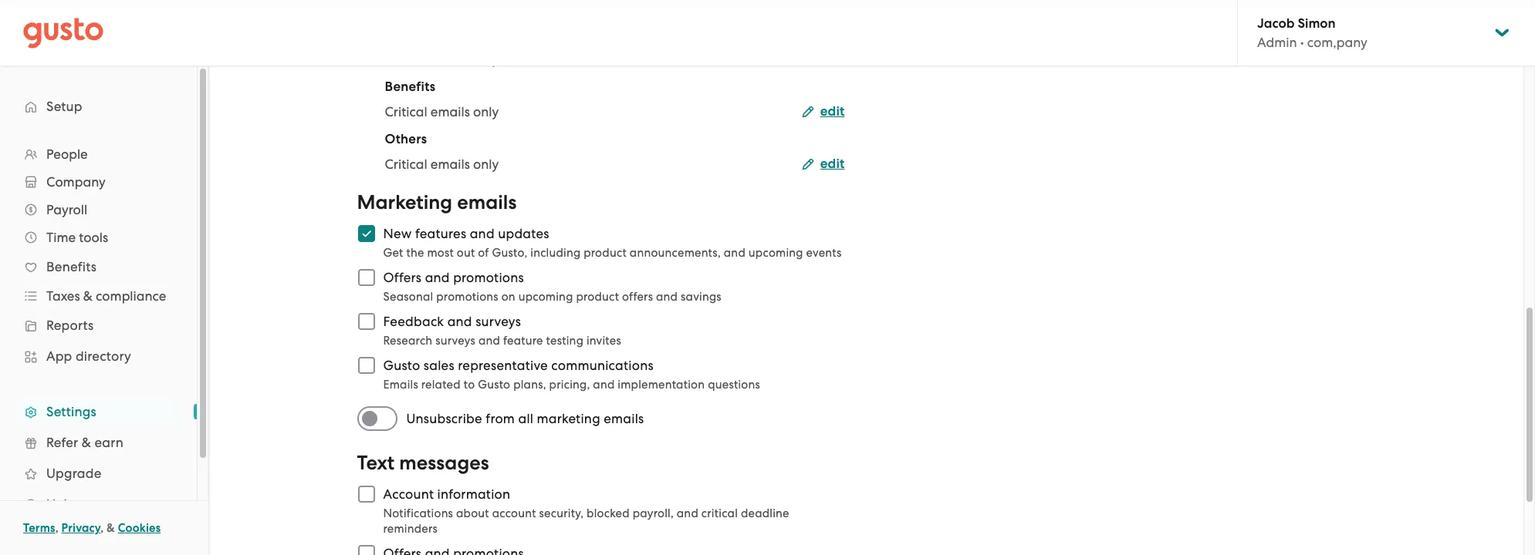 Task type: describe. For each thing, give the bounding box(es) containing it.
and up of
[[470, 226, 495, 242]]

marketing emails
[[357, 191, 517, 215]]

payroll,
[[633, 507, 674, 521]]

deadline
[[741, 507, 790, 521]]

critical
[[702, 507, 738, 521]]

account
[[492, 507, 536, 521]]

emails related to gusto plans, pricing, and implementation questions
[[383, 378, 760, 392]]

refer & earn
[[46, 435, 123, 451]]

settings
[[46, 405, 96, 420]]

new features and updates
[[383, 226, 550, 242]]

Feedback and surveys checkbox
[[349, 305, 383, 339]]

benefits link
[[15, 253, 181, 281]]

1 vertical spatial promotions
[[436, 290, 499, 304]]

home image
[[23, 17, 103, 48]]

simon
[[1298, 15, 1336, 32]]

and inside notifications about account security, blocked payroll, and critical deadline reminders
[[677, 507, 699, 521]]

1 horizontal spatial benefits
[[385, 79, 436, 95]]

the
[[406, 246, 424, 260]]

admin
[[1258, 35, 1297, 50]]

earn
[[95, 435, 123, 451]]

Unsubscribe from all marketing emails checkbox
[[357, 402, 406, 436]]

reports link
[[15, 312, 181, 340]]

pricing,
[[549, 378, 590, 392]]

setup
[[46, 99, 82, 114]]

1 vertical spatial product
[[576, 290, 619, 304]]

and down communications
[[593, 378, 615, 392]]

privacy link
[[61, 522, 101, 536]]

upgrade
[[46, 466, 102, 482]]

offers
[[622, 290, 653, 304]]

terms link
[[23, 522, 55, 536]]

benefits inside benefits link
[[46, 259, 97, 275]]

time
[[46, 230, 76, 246]]

and up "representative" on the bottom of page
[[479, 334, 500, 348]]

edit for benefits
[[820, 103, 845, 120]]

1 critical from the top
[[385, 52, 427, 67]]

1 vertical spatial surveys
[[436, 334, 476, 348]]

emails
[[383, 378, 418, 392]]

most
[[427, 246, 454, 260]]

of
[[478, 246, 489, 260]]

blocked
[[587, 507, 630, 521]]

0 vertical spatial product
[[584, 246, 627, 260]]

including
[[531, 246, 581, 260]]

0 vertical spatial gusto
[[383, 358, 420, 374]]

taxes
[[46, 289, 80, 304]]

compliance
[[96, 289, 166, 304]]

cookies
[[118, 522, 161, 536]]

about
[[456, 507, 489, 521]]

app
[[46, 349, 72, 364]]

payroll
[[46, 202, 87, 218]]

account information
[[383, 487, 511, 503]]

2 , from the left
[[101, 522, 104, 536]]

savings
[[681, 290, 722, 304]]

•
[[1301, 35, 1304, 50]]

2 vertical spatial &
[[107, 522, 115, 536]]

notifications
[[383, 507, 453, 521]]

unsubscribe
[[406, 412, 482, 427]]

com,pany
[[1308, 35, 1368, 50]]

announcements,
[[630, 246, 721, 260]]

and right offers
[[656, 290, 678, 304]]

messages
[[399, 452, 489, 476]]

terms
[[23, 522, 55, 536]]

& for compliance
[[83, 289, 93, 304]]

implementation
[[618, 378, 705, 392]]

text messages
[[357, 452, 489, 476]]

setup link
[[15, 93, 181, 120]]

seasonal
[[383, 290, 433, 304]]

all
[[518, 412, 534, 427]]

0 vertical spatial surveys
[[476, 314, 521, 330]]

offers
[[383, 270, 422, 286]]

0 vertical spatial promotions
[[453, 270, 524, 286]]

communications
[[551, 358, 654, 374]]



Task type: locate. For each thing, give the bounding box(es) containing it.
2 edit button from the top
[[802, 103, 845, 121]]

0 vertical spatial &
[[83, 289, 93, 304]]

sales
[[424, 358, 455, 374]]

privacy
[[61, 522, 101, 536]]

3 edit button from the top
[[802, 155, 845, 174]]

3 edit from the top
[[820, 156, 845, 172]]

1 vertical spatial critical
[[385, 104, 427, 120]]

Gusto sales representative communications checkbox
[[349, 349, 383, 383]]

critical for others
[[385, 157, 427, 172]]

payroll button
[[15, 196, 181, 224]]

representative
[[458, 358, 548, 374]]

updates
[[498, 226, 550, 242]]

& inside dropdown button
[[83, 289, 93, 304]]

testing
[[546, 334, 584, 348]]

notifications about account security, blocked payroll, and critical deadline reminders
[[383, 507, 790, 537]]

0 vertical spatial critical emails only
[[385, 52, 499, 67]]

1 only from the top
[[473, 52, 499, 67]]

edit button for others
[[802, 155, 845, 174]]

jacob simon admin • com,pany
[[1258, 15, 1368, 50]]

promotions down of
[[453, 270, 524, 286]]

upcoming right on
[[519, 290, 573, 304]]

offers and promotions checkbox down get
[[349, 261, 383, 295]]

features
[[415, 226, 467, 242]]

1 vertical spatial only
[[473, 104, 499, 120]]

edit button for benefits
[[802, 103, 845, 121]]

0 vertical spatial critical
[[385, 52, 427, 67]]

0 horizontal spatial ,
[[55, 522, 59, 536]]

only for others
[[473, 157, 499, 172]]

0 horizontal spatial benefits
[[46, 259, 97, 275]]

3 critical from the top
[[385, 157, 427, 172]]

help link
[[15, 491, 181, 519]]

and left critical
[[677, 507, 699, 521]]

out
[[457, 246, 475, 260]]

research surveys and feature testing invites
[[383, 334, 621, 348]]

&
[[83, 289, 93, 304], [82, 435, 91, 451], [107, 522, 115, 536]]

time tools
[[46, 230, 108, 246]]

1 vertical spatial edit
[[820, 103, 845, 120]]

2 vertical spatial edit button
[[802, 155, 845, 174]]

tools
[[79, 230, 108, 246]]

to
[[464, 378, 475, 392]]

1 offers and promotions checkbox from the top
[[349, 261, 383, 295]]

2 vertical spatial critical
[[385, 157, 427, 172]]

3 critical emails only from the top
[[385, 157, 499, 172]]

0 vertical spatial offers and promotions checkbox
[[349, 261, 383, 295]]

0 vertical spatial benefits
[[385, 79, 436, 95]]

people
[[46, 147, 88, 162]]

gusto up emails
[[383, 358, 420, 374]]

settings link
[[15, 398, 181, 426]]

company button
[[15, 168, 181, 196]]

1 vertical spatial upcoming
[[519, 290, 573, 304]]

information
[[437, 487, 511, 503]]

taxes & compliance
[[46, 289, 166, 304]]

others
[[385, 131, 427, 147]]

gusto
[[383, 358, 420, 374], [478, 378, 511, 392]]

and
[[470, 226, 495, 242], [724, 246, 746, 260], [425, 270, 450, 286], [656, 290, 678, 304], [447, 314, 472, 330], [479, 334, 500, 348], [593, 378, 615, 392], [677, 507, 699, 521]]

critical emails only for others
[[385, 157, 499, 172]]

0 vertical spatial edit button
[[802, 50, 845, 69]]

account
[[383, 487, 434, 503]]

surveys up research surveys and feature testing invites
[[476, 314, 521, 330]]

reports
[[46, 318, 94, 334]]

Account information checkbox
[[349, 478, 383, 512]]

promotions down offers and promotions
[[436, 290, 499, 304]]

2 edit from the top
[[820, 103, 845, 120]]

offers and promotions
[[383, 270, 524, 286]]

2 vertical spatial edit
[[820, 156, 845, 172]]

and down the most
[[425, 270, 450, 286]]

list containing people
[[0, 141, 197, 520]]

1 , from the left
[[55, 522, 59, 536]]

from
[[486, 412, 515, 427]]

& down help link
[[107, 522, 115, 536]]

security,
[[539, 507, 584, 521]]

taxes & compliance button
[[15, 283, 181, 310]]

1 edit button from the top
[[802, 50, 845, 69]]

3 only from the top
[[473, 157, 499, 172]]

, down help link
[[101, 522, 104, 536]]

product right including
[[584, 246, 627, 260]]

0 horizontal spatial upcoming
[[519, 290, 573, 304]]

New features and updates checkbox
[[349, 217, 383, 251]]

product left offers
[[576, 290, 619, 304]]

people button
[[15, 141, 181, 168]]

refer
[[46, 435, 78, 451]]

emails
[[431, 52, 470, 67], [431, 104, 470, 120], [431, 157, 470, 172], [457, 191, 517, 215], [604, 412, 644, 427]]

2 critical from the top
[[385, 104, 427, 120]]

2 critical emails only from the top
[[385, 104, 499, 120]]

surveys down feedback and surveys
[[436, 334, 476, 348]]

and down offers and promotions
[[447, 314, 472, 330]]

terms , privacy , & cookies
[[23, 522, 161, 536]]

& right taxes
[[83, 289, 93, 304]]

2 offers and promotions checkbox from the top
[[349, 537, 383, 556]]

critical emails only for benefits
[[385, 104, 499, 120]]

directory
[[76, 349, 131, 364]]

& left earn
[[82, 435, 91, 451]]

benefits up the others
[[385, 79, 436, 95]]

marketing
[[357, 191, 453, 215]]

reminders
[[383, 523, 438, 537]]

1 edit from the top
[[820, 51, 845, 67]]

2 vertical spatial critical emails only
[[385, 157, 499, 172]]

feedback and surveys
[[383, 314, 521, 330]]

questions
[[708, 378, 760, 392]]

list
[[0, 141, 197, 520]]

1 horizontal spatial gusto
[[478, 378, 511, 392]]

research
[[383, 334, 433, 348]]

feedback
[[383, 314, 444, 330]]

feature
[[503, 334, 543, 348]]

edit for others
[[820, 156, 845, 172]]

help
[[46, 497, 76, 513]]

1 vertical spatial &
[[82, 435, 91, 451]]

1 vertical spatial edit button
[[802, 103, 845, 121]]

jacob
[[1258, 15, 1295, 32]]

Offers and promotions checkbox
[[349, 261, 383, 295], [349, 537, 383, 556]]

2 only from the top
[[473, 104, 499, 120]]

only for benefits
[[473, 104, 499, 120]]

company
[[46, 174, 106, 190]]

invites
[[587, 334, 621, 348]]

critical for benefits
[[385, 104, 427, 120]]

related
[[421, 378, 461, 392]]

1 horizontal spatial upcoming
[[749, 246, 803, 260]]

app directory link
[[15, 343, 181, 371]]

0 horizontal spatial gusto
[[383, 358, 420, 374]]

offers and promotions checkbox down reminders
[[349, 537, 383, 556]]

critical emails only
[[385, 52, 499, 67], [385, 104, 499, 120], [385, 157, 499, 172]]

promotions
[[453, 270, 524, 286], [436, 290, 499, 304]]

1 vertical spatial gusto
[[478, 378, 511, 392]]

app directory
[[46, 349, 131, 364]]

upgrade link
[[15, 460, 181, 488]]

gusto down "representative" on the bottom of page
[[478, 378, 511, 392]]

refer & earn link
[[15, 429, 181, 457]]

0 vertical spatial only
[[473, 52, 499, 67]]

gusto navigation element
[[0, 66, 197, 545]]

1 horizontal spatial ,
[[101, 522, 104, 536]]

on
[[502, 290, 516, 304]]

, left privacy "link" on the bottom left
[[55, 522, 59, 536]]

events
[[806, 246, 842, 260]]

1 vertical spatial offers and promotions checkbox
[[349, 537, 383, 556]]

gusto sales representative communications
[[383, 358, 654, 374]]

gusto,
[[492, 246, 528, 260]]

seasonal promotions on upcoming product offers and savings
[[383, 290, 722, 304]]

upcoming left events
[[749, 246, 803, 260]]

1 vertical spatial critical emails only
[[385, 104, 499, 120]]

2 vertical spatial only
[[473, 157, 499, 172]]

0 vertical spatial upcoming
[[749, 246, 803, 260]]

product
[[584, 246, 627, 260], [576, 290, 619, 304]]

plans,
[[514, 378, 546, 392]]

benefits down the time tools
[[46, 259, 97, 275]]

marketing
[[537, 412, 601, 427]]

0 vertical spatial edit
[[820, 51, 845, 67]]

cookies button
[[118, 520, 161, 538]]

get
[[383, 246, 403, 260]]

1 critical emails only from the top
[[385, 52, 499, 67]]

and right "announcements,"
[[724, 246, 746, 260]]

text
[[357, 452, 395, 476]]

new
[[383, 226, 412, 242]]

unsubscribe from all marketing emails
[[406, 412, 644, 427]]

& for earn
[[82, 435, 91, 451]]

time tools button
[[15, 224, 181, 252]]

1 vertical spatial benefits
[[46, 259, 97, 275]]



Task type: vqa. For each thing, say whether or not it's contained in the screenshot.
"Seasonal"
yes



